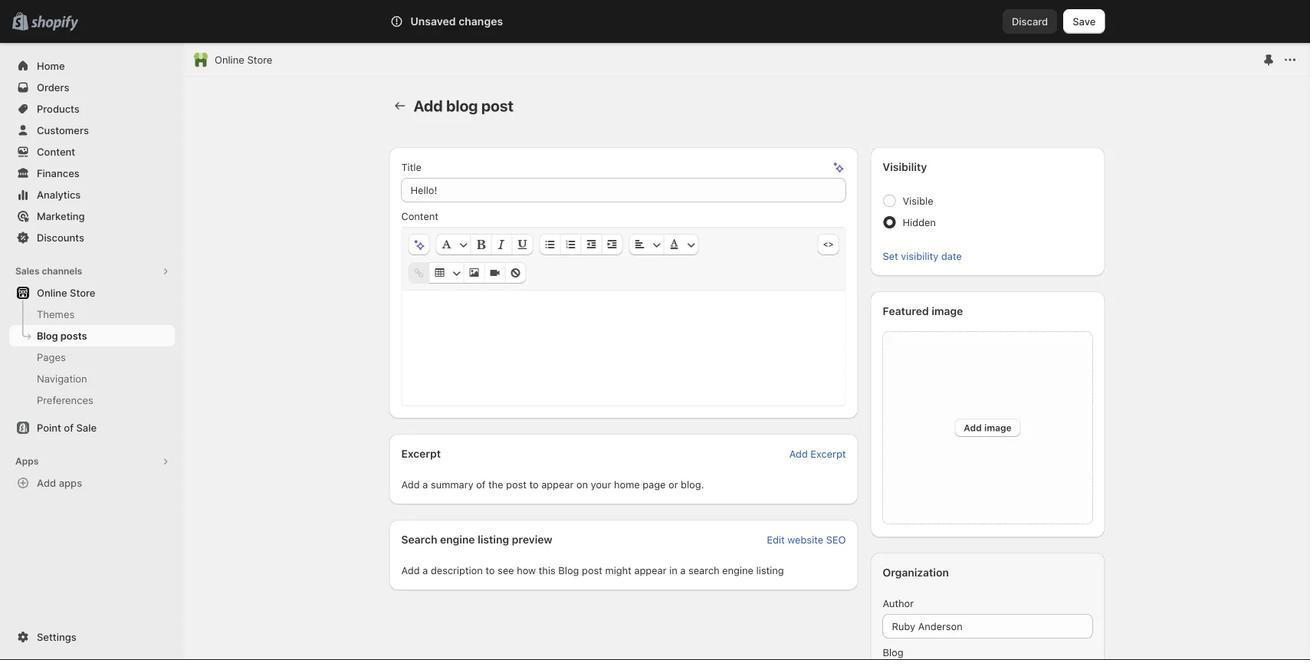 Task type: describe. For each thing, give the bounding box(es) containing it.
settings
[[37, 631, 76, 643]]

products link
[[9, 98, 175, 120]]

sales channels button
[[9, 261, 175, 282]]

unsaved changes
[[411, 15, 503, 28]]

unsaved
[[411, 15, 456, 28]]

products
[[37, 103, 80, 115]]

blog posts
[[37, 330, 87, 342]]

pages link
[[9, 347, 175, 368]]

1 vertical spatial online store link
[[9, 282, 175, 304]]

discard
[[1012, 15, 1048, 27]]

apps button
[[9, 451, 175, 472]]

customers link
[[9, 120, 175, 141]]

themes
[[37, 308, 75, 320]]

1 horizontal spatial store
[[247, 54, 273, 66]]

save button
[[1064, 9, 1105, 34]]

point
[[37, 422, 61, 434]]

finances
[[37, 167, 80, 179]]

home link
[[9, 55, 175, 77]]

online store image
[[193, 52, 209, 67]]

1 horizontal spatial online store link
[[215, 52, 273, 67]]

orders link
[[9, 77, 175, 98]]

discard button
[[1003, 9, 1058, 34]]

add
[[37, 477, 56, 489]]

0 vertical spatial online store
[[215, 54, 273, 66]]

marketing
[[37, 210, 85, 222]]

point of sale button
[[0, 417, 184, 439]]

1 horizontal spatial online
[[215, 54, 245, 66]]

changes
[[459, 15, 503, 28]]

shopify image
[[31, 16, 78, 31]]

content link
[[9, 141, 175, 163]]

sale
[[76, 422, 97, 434]]

customers
[[37, 124, 89, 136]]

analytics
[[37, 189, 81, 201]]

online store inside 'link'
[[37, 287, 95, 299]]

posts
[[60, 330, 87, 342]]



Task type: locate. For each thing, give the bounding box(es) containing it.
add apps button
[[9, 472, 175, 494]]

store down sales channels button
[[70, 287, 95, 299]]

pages
[[37, 351, 66, 363]]

analytics link
[[9, 184, 175, 206]]

discounts link
[[9, 227, 175, 248]]

search button
[[433, 9, 878, 34]]

save
[[1073, 15, 1096, 27]]

1 vertical spatial online
[[37, 287, 67, 299]]

point of sale link
[[9, 417, 175, 439]]

store
[[247, 54, 273, 66], [70, 287, 95, 299]]

0 vertical spatial online store link
[[215, 52, 273, 67]]

sales channels
[[15, 266, 82, 277]]

online store right "online store" icon
[[215, 54, 273, 66]]

online store
[[215, 54, 273, 66], [37, 287, 95, 299]]

apps
[[15, 456, 39, 467]]

online store link down channels at the top of the page
[[9, 282, 175, 304]]

channels
[[42, 266, 82, 277]]

blog
[[37, 330, 58, 342]]

0 horizontal spatial online store
[[37, 287, 95, 299]]

0 vertical spatial online
[[215, 54, 245, 66]]

blog posts link
[[9, 325, 175, 347]]

discounts
[[37, 232, 84, 243]]

online down sales channels
[[37, 287, 67, 299]]

themes link
[[9, 304, 175, 325]]

sales
[[15, 266, 40, 277]]

1 vertical spatial store
[[70, 287, 95, 299]]

finances link
[[9, 163, 175, 184]]

orders
[[37, 81, 69, 93]]

of
[[64, 422, 74, 434]]

home
[[37, 60, 65, 72]]

0 horizontal spatial online
[[37, 287, 67, 299]]

0 horizontal spatial online store link
[[9, 282, 175, 304]]

add apps
[[37, 477, 82, 489]]

navigation link
[[9, 368, 175, 390]]

0 vertical spatial store
[[247, 54, 273, 66]]

store right "online store" icon
[[247, 54, 273, 66]]

marketing link
[[9, 206, 175, 227]]

1 vertical spatial online store
[[37, 287, 95, 299]]

preferences link
[[9, 390, 175, 411]]

point of sale
[[37, 422, 97, 434]]

preferences
[[37, 394, 93, 406]]

content
[[37, 146, 75, 158]]

navigation
[[37, 373, 87, 385]]

online right "online store" icon
[[215, 54, 245, 66]]

1 horizontal spatial online store
[[215, 54, 273, 66]]

online store down channels at the top of the page
[[37, 287, 95, 299]]

online store link
[[215, 52, 273, 67], [9, 282, 175, 304]]

search
[[458, 15, 491, 27]]

settings link
[[9, 627, 175, 648]]

online
[[215, 54, 245, 66], [37, 287, 67, 299]]

0 horizontal spatial store
[[70, 287, 95, 299]]

apps
[[59, 477, 82, 489]]

online store link right "online store" icon
[[215, 52, 273, 67]]



Task type: vqa. For each thing, say whether or not it's contained in the screenshot.
list on the bottom of page
no



